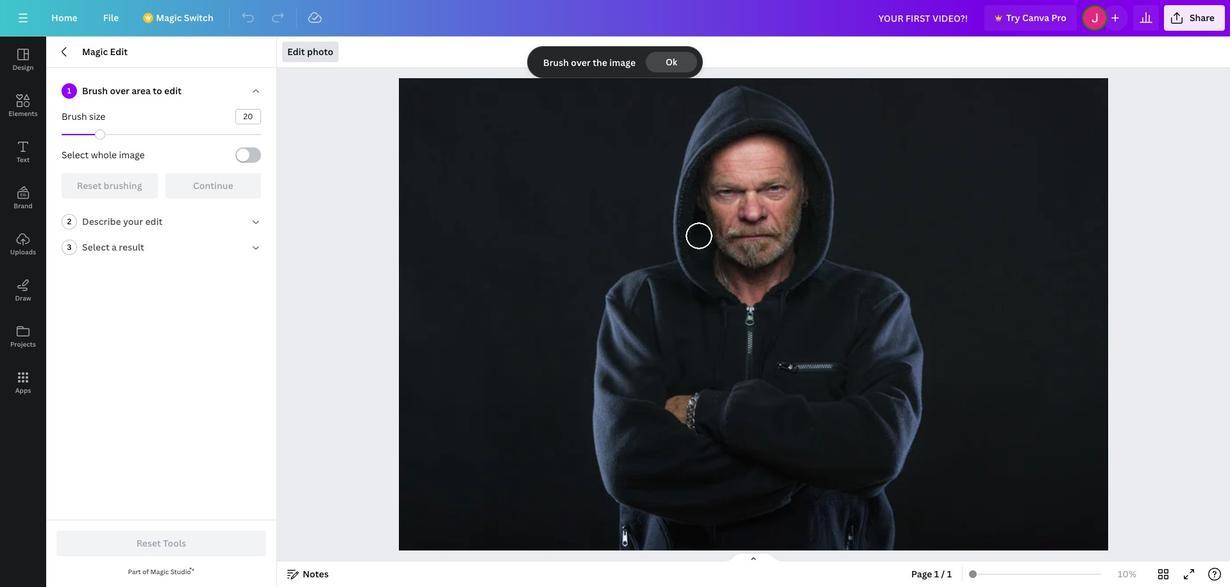 Task type: locate. For each thing, give the bounding box(es) containing it.
brand
[[14, 201, 33, 210]]

1 horizontal spatial edit
[[164, 85, 182, 97]]

magic right of
[[150, 568, 169, 577]]

Brush size text field
[[236, 110, 260, 124]]

reset inside button
[[136, 537, 161, 550]]

magic
[[156, 12, 182, 24], [82, 46, 108, 58], [150, 568, 169, 577]]

1 horizontal spatial over
[[571, 56, 591, 68]]

1 horizontal spatial edit
[[287, 46, 305, 58]]

brush for brush over the image
[[543, 56, 569, 68]]

page
[[911, 568, 932, 580]]

0 vertical spatial reset
[[77, 180, 101, 192]]

1 horizontal spatial image
[[609, 56, 636, 68]]

0 horizontal spatial image
[[119, 149, 145, 161]]

side panel tab list
[[0, 37, 46, 406]]

+ add page
[[725, 512, 773, 524]]

0 horizontal spatial edit
[[110, 46, 128, 58]]

1 vertical spatial over
[[110, 85, 130, 97]]

1 up brush size
[[67, 85, 71, 96]]

to
[[153, 85, 162, 97]]

0 vertical spatial brush
[[543, 56, 569, 68]]

/
[[941, 568, 945, 580]]

continue button
[[165, 173, 261, 199]]

uploads
[[10, 248, 36, 257]]

your
[[123, 215, 143, 228]]

over left the
[[571, 56, 591, 68]]

edit right 'your'
[[145, 215, 163, 228]]

2 edit from the left
[[287, 46, 305, 58]]

page
[[752, 512, 773, 524]]

show pages image
[[723, 553, 784, 563]]

0 vertical spatial magic
[[156, 12, 182, 24]]

file button
[[93, 5, 129, 31]]

main menu bar
[[0, 0, 1230, 37]]

magic switch button
[[134, 5, 224, 31]]

switch
[[184, 12, 213, 24]]

describe your edit
[[82, 215, 163, 228]]

design
[[12, 63, 34, 72]]

magic down file popup button
[[82, 46, 108, 58]]

brush up size
[[82, 85, 108, 97]]

over left area
[[110, 85, 130, 97]]

edit
[[164, 85, 182, 97], [145, 215, 163, 228]]

brush over area to edit
[[82, 85, 182, 97]]

0 vertical spatial edit
[[164, 85, 182, 97]]

edit inside "dropdown button"
[[287, 46, 305, 58]]

+
[[725, 512, 730, 524]]

select
[[62, 149, 89, 161], [82, 241, 110, 253]]

edit left photo
[[287, 46, 305, 58]]

1 vertical spatial edit
[[145, 215, 163, 228]]

reset tools button
[[56, 531, 266, 557]]

1 vertical spatial magic
[[82, 46, 108, 58]]

tools
[[163, 537, 186, 550]]

+ add page button
[[406, 505, 1092, 531]]

projects
[[10, 340, 36, 349]]

0 vertical spatial over
[[571, 56, 591, 68]]

0 horizontal spatial reset
[[77, 180, 101, 192]]

magic left switch
[[156, 12, 182, 24]]

1 horizontal spatial 1
[[934, 568, 939, 580]]

0 horizontal spatial over
[[110, 85, 130, 97]]

over for the
[[571, 56, 591, 68]]

2 horizontal spatial 1
[[947, 568, 952, 580]]

select for select a result
[[82, 241, 110, 253]]

area
[[132, 85, 151, 97]]

elements
[[9, 109, 38, 118]]

whole
[[91, 149, 117, 161]]

notes button
[[282, 564, 334, 585]]

canva
[[1022, 12, 1049, 24]]

edit right the to
[[164, 85, 182, 97]]

over for area
[[110, 85, 130, 97]]

magic inside button
[[156, 12, 182, 24]]

describe
[[82, 215, 121, 228]]

ok
[[666, 56, 677, 68]]

text button
[[0, 129, 46, 175]]

select for select whole image
[[62, 149, 89, 161]]

1 right /
[[947, 568, 952, 580]]

select left a
[[82, 241, 110, 253]]

1 vertical spatial select
[[82, 241, 110, 253]]

add
[[732, 512, 750, 524]]

edit photo
[[287, 46, 333, 58]]

a
[[112, 241, 117, 253]]

home link
[[41, 5, 88, 31]]

ok button
[[646, 52, 697, 72]]

design button
[[0, 37, 46, 83]]

1 horizontal spatial reset
[[136, 537, 161, 550]]

1 vertical spatial brush
[[82, 85, 108, 97]]

reset
[[77, 180, 101, 192], [136, 537, 161, 550]]

select left whole
[[62, 149, 89, 161]]

1 vertical spatial image
[[119, 149, 145, 161]]

brush left the
[[543, 56, 569, 68]]

image right whole
[[119, 149, 145, 161]]

brush over the image
[[543, 56, 636, 68]]

page 1 / 1
[[911, 568, 952, 580]]

1
[[67, 85, 71, 96], [934, 568, 939, 580], [947, 568, 952, 580]]

edit down file popup button
[[110, 46, 128, 58]]

over
[[571, 56, 591, 68], [110, 85, 130, 97]]

edit
[[110, 46, 128, 58], [287, 46, 305, 58]]

image
[[609, 56, 636, 68], [119, 149, 145, 161]]

brush
[[543, 56, 569, 68], [82, 85, 108, 97], [62, 110, 87, 122]]

part
[[128, 568, 141, 577]]

brush left size
[[62, 110, 87, 122]]

1 left /
[[934, 568, 939, 580]]

reset left "brushing"
[[77, 180, 101, 192]]

10% button
[[1106, 564, 1148, 585]]

0 horizontal spatial 1
[[67, 85, 71, 96]]

2 vertical spatial brush
[[62, 110, 87, 122]]

reset inside button
[[77, 180, 101, 192]]

continue
[[193, 180, 233, 192]]

image right the
[[609, 56, 636, 68]]

1 vertical spatial reset
[[136, 537, 161, 550]]

size
[[89, 110, 105, 122]]

2 vertical spatial magic
[[150, 568, 169, 577]]

status
[[528, 47, 702, 78]]

0 vertical spatial select
[[62, 149, 89, 161]]

10%
[[1118, 568, 1136, 580]]

magic for magic switch
[[156, 12, 182, 24]]

select whole image
[[62, 149, 145, 161]]

reset left tools
[[136, 537, 161, 550]]



Task type: describe. For each thing, give the bounding box(es) containing it.
home
[[51, 12, 77, 24]]

reset brushing
[[77, 180, 142, 192]]

file
[[103, 12, 119, 24]]

reset for reset tools
[[136, 537, 161, 550]]

0 horizontal spatial edit
[[145, 215, 163, 228]]

3
[[67, 242, 72, 253]]

of
[[142, 568, 149, 577]]

apps
[[15, 386, 31, 395]]

draw
[[15, 294, 31, 303]]

2
[[67, 216, 71, 227]]

magic edit
[[82, 46, 128, 58]]

studio
[[170, 568, 191, 577]]

draw button
[[0, 267, 46, 314]]

reset brushing button
[[62, 173, 157, 199]]

apps button
[[0, 360, 46, 406]]

brushing
[[104, 180, 142, 192]]

brand button
[[0, 175, 46, 221]]

0 vertical spatial image
[[609, 56, 636, 68]]

part of
[[128, 568, 150, 577]]

notes
[[303, 568, 329, 580]]

result
[[119, 241, 144, 253]]

brush for brush size
[[62, 110, 87, 122]]

uploads button
[[0, 221, 46, 267]]

try canva pro
[[1006, 12, 1066, 24]]

elements button
[[0, 83, 46, 129]]

Design title text field
[[868, 5, 979, 31]]

edit photo button
[[282, 42, 338, 62]]

magic studio
[[150, 568, 191, 577]]

share button
[[1164, 5, 1225, 31]]

1 edit from the left
[[110, 46, 128, 58]]

select a result
[[82, 241, 144, 253]]

pro
[[1051, 12, 1066, 24]]

status containing ok
[[528, 47, 702, 78]]

brush size
[[62, 110, 105, 122]]

reset tools
[[136, 537, 186, 550]]

try
[[1006, 12, 1020, 24]]

magic for magic edit
[[82, 46, 108, 58]]

try canva pro button
[[984, 5, 1077, 31]]

text
[[17, 155, 30, 164]]

the
[[593, 56, 607, 68]]

reset for reset brushing
[[77, 180, 101, 192]]

magic switch
[[156, 12, 213, 24]]

magic for magic studio
[[150, 568, 169, 577]]

photo
[[307, 46, 333, 58]]

share
[[1190, 12, 1215, 24]]

brush for brush over area to edit
[[82, 85, 108, 97]]

projects button
[[0, 314, 46, 360]]



Task type: vqa. For each thing, say whether or not it's contained in the screenshot.
bottom Reset
yes



